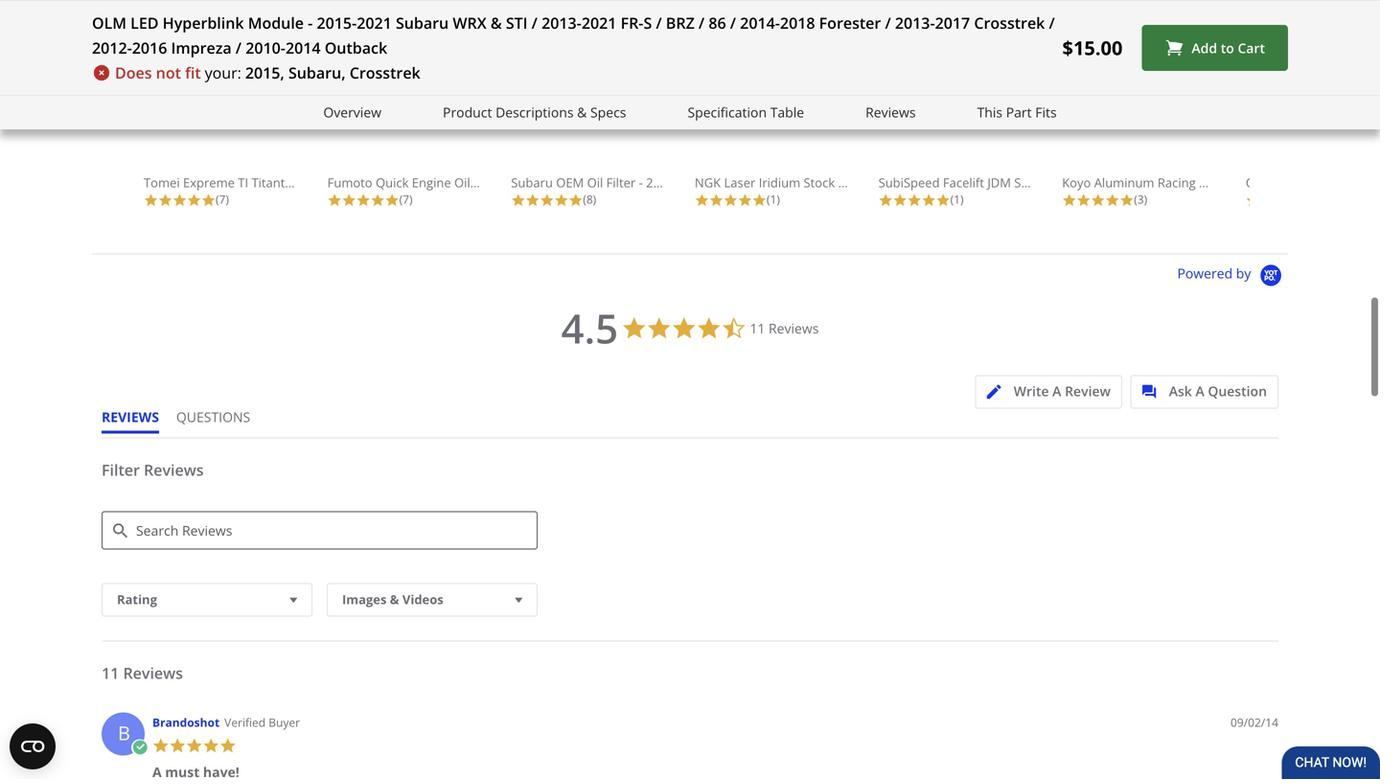Task type: describe. For each thing, give the bounding box(es) containing it.
expreme
[[183, 174, 235, 191]]

rating element
[[102, 584, 313, 617]]

tomei expreme ti titantium cat-back... link
[[144, 16, 371, 191]]

2015+
[[646, 174, 682, 191]]

write a review button
[[976, 376, 1123, 409]]

this part fits link
[[977, 102, 1057, 123]]

subispeed facelift jdm style drl +...
[[879, 174, 1089, 191]]

reviews link
[[866, 102, 916, 123]]

does
[[115, 62, 152, 83]]

3 total reviews element for racing
[[1062, 191, 1216, 208]]

2 2013- from the left
[[895, 12, 935, 33]]

product
[[443, 103, 492, 121]]

down triangle image
[[511, 590, 527, 610]]

review date 09/02/14 element
[[1231, 715, 1279, 731]]

sti
[[506, 12, 528, 33]]

- for ...
[[1252, 174, 1256, 191]]

8 total reviews element
[[511, 191, 665, 208]]

2015-
[[317, 12, 357, 33]]

ask
[[1169, 382, 1192, 400]]

heat
[[838, 174, 866, 191]]

specification table
[[688, 103, 805, 121]]

subaru oem oil filter - 2015+ wrx link
[[511, 16, 712, 191]]

(3)
[[1134, 191, 1148, 207]]

rain
[[1328, 174, 1353, 191]]

images & videos element
[[327, 584, 538, 617]]

aluminum
[[1095, 174, 1155, 191]]

(7) for quick
[[399, 191, 413, 207]]

crosstrek inside olm led hyperblink module - 2015-2021 subaru wrx & sti / 2013-2021 fr-s / brz / 86 / 2014-2018 forester / 2013-2017 crosstrek / 2012-2016 impreza / 2010-2014 outback
[[974, 12, 1045, 33]]

reviews inside filter reviews heading
[[144, 460, 204, 481]]

led
[[131, 12, 159, 33]]

1 horizontal spatial subaru
[[511, 174, 553, 191]]

brandoshot verified buyer
[[152, 715, 300, 731]]

powered by
[[1178, 264, 1255, 282]]

- for 2015-
[[308, 12, 313, 33]]

cat-
[[311, 174, 334, 191]]

questions
[[176, 408, 250, 426]]

09/02/14
[[1231, 715, 1279, 731]]

write a review
[[1014, 382, 1111, 400]]

jdm
[[988, 174, 1011, 191]]

write
[[1014, 382, 1049, 400]]

Images & Videos Filter field
[[327, 584, 538, 617]]

1 vertical spatial 11 reviews
[[102, 663, 183, 684]]

/ right s
[[656, 12, 662, 33]]

+...
[[1072, 174, 1089, 191]]

tomei
[[144, 174, 180, 191]]

impreza
[[171, 37, 232, 58]]

a for ask
[[1196, 382, 1205, 400]]

/ right sti
[[532, 12, 538, 33]]

oil inside fumoto quick engine oil drain valve... link
[[454, 174, 470, 191]]

& inside field
[[390, 591, 399, 609]]

subaru,
[[289, 62, 346, 83]]

back...
[[334, 174, 371, 191]]

fumoto quick engine oil drain valve...
[[328, 174, 549, 191]]

does not fit your: 2015, subaru, crosstrek
[[115, 62, 421, 83]]

titantium
[[252, 174, 307, 191]]

Search Reviews search field
[[102, 512, 538, 550]]

overview link
[[323, 102, 382, 123]]

to
[[1221, 39, 1235, 57]]

cart
[[1238, 39, 1265, 57]]

1 style from the left
[[1015, 174, 1042, 191]]

(8)
[[583, 191, 597, 207]]

7 total reviews element for quick
[[328, 191, 481, 208]]

1 2021 from the left
[[357, 12, 392, 33]]

iridium
[[759, 174, 801, 191]]

oem
[[556, 174, 584, 191]]

drl
[[1046, 174, 1069, 191]]

write no frame image
[[987, 385, 1011, 400]]

Rating Filter field
[[102, 584, 313, 617]]

1 vertical spatial &
[[577, 103, 587, 121]]

specification table link
[[688, 102, 805, 123]]

koyo aluminum racing radiator -... link
[[1062, 16, 1266, 191]]

(1) for facelift
[[951, 191, 964, 207]]

facelift
[[943, 174, 985, 191]]

images
[[342, 591, 387, 609]]

tomei expreme ti titantium cat-back...
[[144, 174, 371, 191]]

filter reviews heading
[[102, 460, 1279, 497]]

laser
[[724, 174, 756, 191]]

/ right 86
[[730, 12, 736, 33]]

verified
[[224, 715, 266, 731]]

7 total reviews element for expreme
[[144, 191, 297, 208]]

down triangle image
[[285, 590, 302, 610]]

filter reviews
[[102, 460, 204, 481]]

part
[[1006, 103, 1032, 121]]

product descriptions & specs link
[[443, 102, 626, 123]]

drain
[[474, 174, 506, 191]]

...
[[1256, 174, 1266, 191]]

fit
[[185, 62, 201, 83]]

olm oe style rain guar link
[[1246, 16, 1381, 191]]

guar
[[1356, 174, 1381, 191]]

a for write
[[1053, 382, 1062, 400]]

4.5 star rating element
[[561, 301, 618, 356]]

add
[[1192, 39, 1218, 57]]

2017
[[935, 12, 970, 33]]

/ right forester
[[885, 12, 891, 33]]

rating
[[117, 591, 157, 609]]

2 2021 from the left
[[582, 12, 617, 33]]

subispeed
[[879, 174, 940, 191]]

2016
[[132, 37, 167, 58]]



Task type: locate. For each thing, give the bounding box(es) containing it.
overview
[[323, 103, 382, 121]]

wrx left sti
[[453, 12, 487, 33]]

0 horizontal spatial 2021
[[357, 12, 392, 33]]

1 horizontal spatial crosstrek
[[974, 12, 1045, 33]]

- right radiator
[[1252, 174, 1256, 191]]

0 horizontal spatial &
[[390, 591, 399, 609]]

0 horizontal spatial 7 total reviews element
[[144, 191, 297, 208]]

1 horizontal spatial oil
[[587, 174, 603, 191]]

crosstrek
[[974, 12, 1045, 33], [350, 62, 421, 83]]

- for 2015+
[[639, 174, 643, 191]]

& left the videos
[[390, 591, 399, 609]]

fits
[[1036, 103, 1057, 121]]

add to cart button
[[1142, 25, 1289, 71]]

ngk
[[695, 174, 721, 191]]

ti
[[238, 174, 248, 191]]

2 (7) from the left
[[399, 191, 413, 207]]

3 total reviews element
[[1062, 191, 1216, 208], [1246, 191, 1381, 208]]

add to cart
[[1192, 39, 1265, 57]]

(1) left the jdm
[[951, 191, 964, 207]]

1 horizontal spatial 11 reviews
[[750, 319, 819, 338]]

2 7 total reviews element from the left
[[328, 191, 481, 208]]

1 oil from the left
[[454, 174, 470, 191]]

tab list containing reviews
[[102, 408, 268, 438]]

olm for olm oe style rain guar
[[1246, 174, 1274, 191]]

1 horizontal spatial 1 total reviews element
[[879, 191, 1032, 208]]

- up 2014
[[308, 12, 313, 33]]

fr-
[[621, 12, 644, 33]]

powered by link
[[1178, 264, 1289, 288]]

wrx
[[453, 12, 487, 33], [685, 174, 712, 191]]

star image
[[144, 193, 158, 208], [158, 193, 173, 208], [173, 193, 187, 208], [187, 193, 201, 208], [342, 193, 356, 208], [526, 193, 540, 208], [554, 193, 569, 208], [569, 193, 583, 208], [738, 193, 753, 208], [753, 193, 767, 208], [922, 193, 936, 208], [1062, 193, 1077, 208], [1106, 193, 1120, 208], [169, 738, 186, 755], [186, 738, 203, 755]]

reviews
[[866, 103, 916, 121], [769, 319, 819, 338], [144, 460, 204, 481], [123, 663, 183, 684]]

2018
[[780, 12, 815, 33]]

0 horizontal spatial filter
[[102, 460, 140, 481]]

(7) left ti
[[216, 191, 229, 207]]

oil
[[454, 174, 470, 191], [587, 174, 603, 191]]

2013- right forester
[[895, 12, 935, 33]]

& left sti
[[491, 12, 502, 33]]

filter inside subaru oem oil filter - 2015+ wrx link
[[607, 174, 636, 191]]

quick
[[376, 174, 409, 191]]

1 horizontal spatial (7)
[[399, 191, 413, 207]]

0 horizontal spatial wrx
[[453, 12, 487, 33]]

1 horizontal spatial style
[[1297, 174, 1324, 191]]

1 7 total reviews element from the left
[[144, 191, 297, 208]]

1 total reviews element for laser
[[695, 191, 848, 208]]

1 (7) from the left
[[216, 191, 229, 207]]

ask a question
[[1169, 382, 1267, 400]]

wrx inside olm led hyperblink module - 2015-2021 subaru wrx & sti / 2013-2021 fr-s / brz / 86 / 2014-2018 forester / 2013-2017 crosstrek / 2012-2016 impreza / 2010-2014 outback
[[453, 12, 487, 33]]

1 3 total reviews element from the left
[[1062, 191, 1216, 208]]

0 vertical spatial crosstrek
[[974, 12, 1045, 33]]

olm left the oe
[[1246, 174, 1274, 191]]

1 vertical spatial wrx
[[685, 174, 712, 191]]

reviews
[[102, 408, 159, 426]]

table
[[771, 103, 805, 121]]

filter down reviews
[[102, 460, 140, 481]]

2021 up outback
[[357, 12, 392, 33]]

videos
[[403, 591, 444, 609]]

specification
[[688, 103, 767, 121]]

1 horizontal spatial 2013-
[[895, 12, 935, 33]]

open widget image
[[10, 724, 56, 770]]

forester
[[819, 12, 881, 33]]

olm up 2012-
[[92, 12, 127, 33]]

0 vertical spatial olm
[[92, 12, 127, 33]]

0 horizontal spatial 11
[[102, 663, 119, 684]]

0 horizontal spatial 1 total reviews element
[[695, 191, 848, 208]]

ngk laser iridium stock heat range...
[[695, 174, 915, 191]]

(7)
[[216, 191, 229, 207], [399, 191, 413, 207]]

2 oil from the left
[[587, 174, 603, 191]]

1 a from the left
[[1053, 382, 1062, 400]]

1 horizontal spatial 2021
[[582, 12, 617, 33]]

2 vertical spatial &
[[390, 591, 399, 609]]

s
[[644, 12, 652, 33]]

2014-
[[740, 12, 780, 33]]

by
[[1237, 264, 1251, 282]]

koyo aluminum racing radiator -...
[[1062, 174, 1266, 191]]

specs
[[591, 103, 626, 121]]

olm for olm led hyperblink module - 2015-2021 subaru wrx & sti / 2013-2021 fr-s / brz / 86 / 2014-2018 forester / 2013-2017 crosstrek / 2012-2016 impreza / 2010-2014 outback
[[92, 12, 127, 33]]

verified buyer heading
[[224, 715, 300, 731]]

a right ask on the right of page
[[1196, 382, 1205, 400]]

1 horizontal spatial wrx
[[685, 174, 712, 191]]

1 total reviews element
[[695, 191, 848, 208], [879, 191, 1032, 208]]

0 horizontal spatial style
[[1015, 174, 1042, 191]]

/ left 86
[[699, 12, 705, 33]]

2013- right sti
[[542, 12, 582, 33]]

hyperblink
[[163, 12, 244, 33]]

0 vertical spatial filter
[[607, 174, 636, 191]]

not
[[156, 62, 181, 83]]

module
[[248, 12, 304, 33]]

(1)
[[767, 191, 780, 207], [951, 191, 964, 207]]

olm led hyperblink module - 2015-2021 subaru wrx & sti / 2013-2021 fr-s / brz / 86 / 2014-2018 forester / 2013-2017 crosstrek / 2012-2016 impreza / 2010-2014 outback
[[92, 12, 1055, 58]]

/
[[532, 12, 538, 33], [656, 12, 662, 33], [699, 12, 705, 33], [730, 12, 736, 33], [885, 12, 891, 33], [1049, 12, 1055, 33], [236, 37, 242, 58]]

b
[[118, 720, 130, 747]]

0 horizontal spatial subaru
[[396, 12, 449, 33]]

2 3 total reviews element from the left
[[1246, 191, 1381, 208]]

oil inside subaru oem oil filter - 2015+ wrx link
[[587, 174, 603, 191]]

1 vertical spatial crosstrek
[[350, 62, 421, 83]]

(7) for expreme
[[216, 191, 229, 207]]

ask a question button
[[1131, 376, 1279, 409]]

1 vertical spatial filter
[[102, 460, 140, 481]]

86
[[709, 12, 726, 33]]

dialog image
[[1142, 385, 1166, 400]]

descriptions
[[496, 103, 574, 121]]

0 horizontal spatial 3 total reviews element
[[1062, 191, 1216, 208]]

/ up fits
[[1049, 12, 1055, 33]]

magnifying glass image
[[113, 524, 128, 539]]

0 horizontal spatial a
[[1053, 382, 1062, 400]]

fumoto
[[328, 174, 373, 191]]

range...
[[869, 174, 915, 191]]

fumoto quick engine oil drain valve... link
[[328, 16, 549, 191]]

circle checkmark image
[[131, 740, 148, 757]]

2010-
[[246, 37, 286, 58]]

olm
[[92, 12, 127, 33], [1246, 174, 1274, 191]]

subispeed facelift jdm style drl +... link
[[879, 16, 1089, 191]]

1 vertical spatial 11
[[102, 663, 119, 684]]

1 horizontal spatial &
[[491, 12, 502, 33]]

1 horizontal spatial a
[[1196, 382, 1205, 400]]

brz
[[666, 12, 695, 33]]

this part fits
[[977, 103, 1057, 121]]

1 2013- from the left
[[542, 12, 582, 33]]

a inside ask a question dropdown button
[[1196, 382, 1205, 400]]

2013-
[[542, 12, 582, 33], [895, 12, 935, 33]]

(1) for laser
[[767, 191, 780, 207]]

1 horizontal spatial 7 total reviews element
[[328, 191, 481, 208]]

a inside "write a review" dropdown button
[[1053, 382, 1062, 400]]

review
[[1065, 382, 1111, 400]]

a right write
[[1053, 382, 1062, 400]]

0 vertical spatial 11
[[750, 319, 765, 338]]

1 horizontal spatial 3 total reviews element
[[1246, 191, 1381, 208]]

2 horizontal spatial -
[[1252, 174, 1256, 191]]

0 vertical spatial &
[[491, 12, 502, 33]]

product descriptions & specs
[[443, 103, 626, 121]]

0 horizontal spatial oil
[[454, 174, 470, 191]]

& inside olm led hyperblink module - 2015-2021 subaru wrx & sti / 2013-2021 fr-s / brz / 86 / 2014-2018 forester / 2013-2017 crosstrek / 2012-2016 impreza / 2010-2014 outback
[[491, 12, 502, 33]]

1 vertical spatial subaru
[[511, 174, 553, 191]]

0 horizontal spatial 11 reviews
[[102, 663, 183, 684]]

0 horizontal spatial -
[[308, 12, 313, 33]]

2 (1) from the left
[[951, 191, 964, 207]]

2014
[[286, 37, 321, 58]]

olm inside olm led hyperblink module - 2015-2021 subaru wrx & sti / 2013-2021 fr-s / brz / 86 / 2014-2018 forester / 2013-2017 crosstrek / 2012-2016 impreza / 2010-2014 outback
[[92, 12, 127, 33]]

koyo
[[1062, 174, 1091, 191]]

oil left drain in the top left of the page
[[454, 174, 470, 191]]

your:
[[205, 62, 241, 83]]

brandoshot
[[152, 715, 220, 731]]

2 1 total reviews element from the left
[[879, 191, 1032, 208]]

7 total reviews element
[[144, 191, 297, 208], [328, 191, 481, 208]]

subaru left oem
[[511, 174, 553, 191]]

0 horizontal spatial olm
[[92, 12, 127, 33]]

images & videos
[[342, 591, 444, 609]]

subaru
[[396, 12, 449, 33], [511, 174, 553, 191]]

filter
[[607, 174, 636, 191], [102, 460, 140, 481]]

outback
[[325, 37, 387, 58]]

crosstrek down outback
[[350, 62, 421, 83]]

1 vertical spatial olm
[[1246, 174, 1274, 191]]

-
[[308, 12, 313, 33], [639, 174, 643, 191], [1252, 174, 1256, 191]]

this
[[977, 103, 1003, 121]]

powered
[[1178, 264, 1233, 282]]

1 1 total reviews element from the left
[[695, 191, 848, 208]]

2 a from the left
[[1196, 382, 1205, 400]]

subaru inside olm led hyperblink module - 2015-2021 subaru wrx & sti / 2013-2021 fr-s / brz / 86 / 2014-2018 forester / 2013-2017 crosstrek / 2012-2016 impreza / 2010-2014 outback
[[396, 12, 449, 33]]

0 vertical spatial wrx
[[453, 12, 487, 33]]

2021 left fr-
[[582, 12, 617, 33]]

subaru right 2015-
[[396, 12, 449, 33]]

0 vertical spatial 11 reviews
[[750, 319, 819, 338]]

& left specs
[[577, 103, 587, 121]]

crosstrek right 2017
[[974, 12, 1045, 33]]

11 reviews
[[750, 319, 819, 338], [102, 663, 183, 684]]

wrx right 2015+ at the top left of the page
[[685, 174, 712, 191]]

oe
[[1277, 174, 1293, 191]]

racing
[[1158, 174, 1196, 191]]

1 horizontal spatial -
[[639, 174, 643, 191]]

- inside olm led hyperblink module - 2015-2021 subaru wrx & sti / 2013-2021 fr-s / brz / 86 / 2014-2018 forester / 2013-2017 crosstrek / 2012-2016 impreza / 2010-2014 outback
[[308, 12, 313, 33]]

ngk laser iridium stock heat range... link
[[695, 16, 915, 191]]

style left drl
[[1015, 174, 1042, 191]]

2012-
[[92, 37, 132, 58]]

1 (1) from the left
[[767, 191, 780, 207]]

4.5
[[561, 301, 618, 356]]

stock
[[804, 174, 835, 191]]

radiator
[[1199, 174, 1249, 191]]

1 horizontal spatial filter
[[607, 174, 636, 191]]

- left 2015+ at the top left of the page
[[639, 174, 643, 191]]

2 horizontal spatial &
[[577, 103, 587, 121]]

style right the oe
[[1297, 174, 1324, 191]]

oil right oem
[[587, 174, 603, 191]]

0 vertical spatial subaru
[[396, 12, 449, 33]]

tab list
[[102, 408, 268, 438]]

subaru oem oil filter - 2015+ wrx
[[511, 174, 712, 191]]

2 style from the left
[[1297, 174, 1324, 191]]

3 total reviews element containing (3)
[[1062, 191, 1216, 208]]

valve...
[[509, 174, 549, 191]]

filter right (8)
[[607, 174, 636, 191]]

11
[[750, 319, 765, 338], [102, 663, 119, 684]]

star image
[[201, 193, 216, 208], [328, 193, 342, 208], [356, 193, 371, 208], [371, 193, 385, 208], [385, 193, 399, 208], [511, 193, 526, 208], [540, 193, 554, 208], [695, 193, 709, 208], [709, 193, 724, 208], [724, 193, 738, 208], [879, 193, 893, 208], [893, 193, 907, 208], [907, 193, 922, 208], [936, 193, 951, 208], [1077, 193, 1091, 208], [1091, 193, 1106, 208], [1120, 193, 1134, 208], [1246, 193, 1261, 208], [152, 738, 169, 755], [203, 738, 220, 755], [220, 738, 236, 755]]

1 horizontal spatial (1)
[[951, 191, 964, 207]]

heading
[[152, 764, 240, 779]]

0 horizontal spatial (7)
[[216, 191, 229, 207]]

0 horizontal spatial crosstrek
[[350, 62, 421, 83]]

(7) right back...
[[399, 191, 413, 207]]

1 horizontal spatial 11
[[750, 319, 765, 338]]

1 total reviews element for facelift
[[879, 191, 1032, 208]]

3 total reviews element for style
[[1246, 191, 1381, 208]]

1 horizontal spatial olm
[[1246, 174, 1274, 191]]

0 horizontal spatial (1)
[[767, 191, 780, 207]]

0 horizontal spatial 2013-
[[542, 12, 582, 33]]

/ left '2010-'
[[236, 37, 242, 58]]

filter inside filter reviews heading
[[102, 460, 140, 481]]

(1) right laser
[[767, 191, 780, 207]]



Task type: vqa. For each thing, say whether or not it's contained in the screenshot.
we
no



